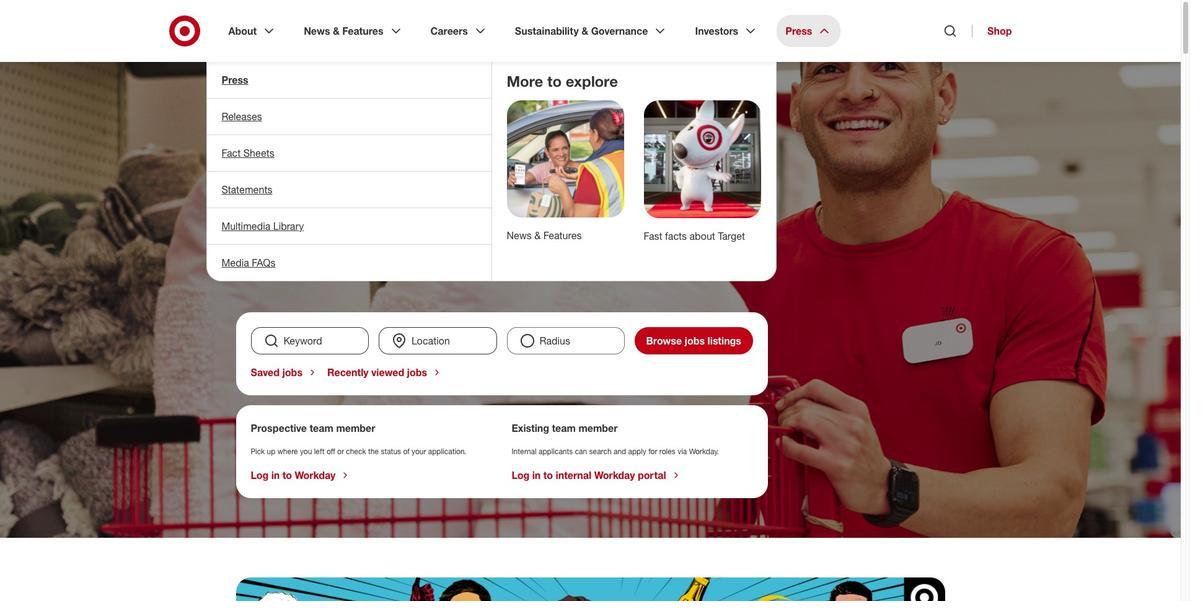 Task type: locate. For each thing, give the bounding box(es) containing it.
careers inside 'careers work somewhere you love.'
[[236, 102, 292, 120]]

1 horizontal spatial team
[[552, 422, 576, 435]]

workday.
[[689, 447, 719, 457]]

0 horizontal spatial log
[[251, 470, 269, 482]]

1 log from the left
[[251, 470, 269, 482]]

1 team from the left
[[310, 422, 334, 435]]

1 vertical spatial news & features
[[507, 229, 582, 242]]

2 member from the left
[[579, 422, 618, 435]]

1 horizontal spatial jobs
[[407, 367, 427, 379]]

0 horizontal spatial in
[[271, 470, 280, 482]]

jobs
[[685, 335, 705, 347], [282, 367, 303, 379], [407, 367, 427, 379]]

investors link
[[687, 15, 767, 47]]

careers work somewhere you love.
[[236, 102, 647, 238]]

in down up at the bottom of page
[[271, 470, 280, 482]]

press
[[786, 25, 813, 37], [222, 74, 248, 86]]

1 vertical spatial news
[[507, 229, 532, 242]]

sustainability
[[515, 25, 579, 37]]

2 workday from the left
[[595, 470, 635, 482]]

1 vertical spatial features
[[544, 229, 582, 242]]

you for work
[[236, 177, 321, 238]]

to for existing team member
[[544, 470, 553, 482]]

2 in from the left
[[533, 470, 541, 482]]

portal
[[638, 470, 667, 482]]

0 horizontal spatial &
[[333, 25, 340, 37]]

you for up
[[300, 447, 312, 457]]

recently
[[327, 367, 369, 379]]

1 member from the left
[[336, 422, 376, 435]]

listings
[[708, 335, 742, 347]]

log in to internal workday portal link
[[512, 470, 681, 482]]

site navigation element
[[0, 0, 1191, 602]]

jobs right saved
[[282, 367, 303, 379]]

0 horizontal spatial member
[[336, 422, 376, 435]]

statements link
[[207, 172, 492, 208]]

faqs
[[252, 257, 276, 269]]

to down applicants
[[544, 470, 553, 482]]

2 team from the left
[[552, 422, 576, 435]]

0 vertical spatial news
[[304, 25, 330, 37]]

member for existing team member
[[579, 422, 618, 435]]

to right more at the left of page
[[548, 72, 562, 91]]

1 in from the left
[[271, 470, 280, 482]]

0 horizontal spatial jobs
[[282, 367, 303, 379]]

browse
[[647, 335, 682, 347]]

&
[[333, 25, 340, 37], [582, 25, 589, 37], [535, 229, 541, 242]]

you down sheets
[[236, 177, 321, 238]]

to for prospective team member
[[283, 470, 292, 482]]

you left left
[[300, 447, 312, 457]]

recently viewed jobs
[[327, 367, 427, 379]]

you inside 'careers work somewhere you love.'
[[236, 177, 321, 238]]

1 horizontal spatial careers
[[431, 25, 468, 37]]

team
[[310, 422, 334, 435], [552, 422, 576, 435]]

log for log in to internal workday portal
[[512, 470, 530, 482]]

in down the internal
[[533, 470, 541, 482]]

jobs right viewed
[[407, 367, 427, 379]]

0 vertical spatial news & features link
[[295, 15, 412, 47]]

log down "pick"
[[251, 470, 269, 482]]

explore
[[566, 72, 618, 91]]

governance
[[591, 25, 648, 37]]

shop
[[988, 25, 1013, 37]]

0 vertical spatial news & features
[[304, 25, 384, 37]]

1 vertical spatial press link
[[207, 62, 492, 98]]

1 horizontal spatial news & features
[[507, 229, 582, 242]]

1 vertical spatial news & features link
[[507, 229, 582, 242]]

recently viewed jobs link
[[327, 367, 442, 379]]

member up the check
[[336, 422, 376, 435]]

multimedia library
[[222, 220, 304, 233]]

statements
[[222, 184, 273, 196]]

browse jobs listings button
[[635, 327, 753, 355]]

jobs inside button
[[685, 335, 705, 347]]

to down the where
[[283, 470, 292, 482]]

news & features link
[[295, 15, 412, 47], [507, 229, 582, 242]]

1 horizontal spatial news
[[507, 229, 532, 242]]

sheets
[[244, 147, 275, 159]]

team up left
[[310, 422, 334, 435]]

team up applicants
[[552, 422, 576, 435]]

1 horizontal spatial press
[[786, 25, 813, 37]]

careers inside 'site navigation' element
[[431, 25, 468, 37]]

to inside 'site navigation' element
[[548, 72, 562, 91]]

you
[[236, 177, 321, 238], [300, 447, 312, 457]]

1 horizontal spatial in
[[533, 470, 541, 482]]

1 horizontal spatial log
[[512, 470, 530, 482]]

1 horizontal spatial workday
[[595, 470, 635, 482]]

about
[[229, 25, 257, 37]]

0 horizontal spatial news & features
[[304, 25, 384, 37]]

press link
[[777, 15, 841, 47], [207, 62, 492, 98]]

1 horizontal spatial press link
[[777, 15, 841, 47]]

pick
[[251, 447, 265, 457]]

status
[[381, 447, 401, 457]]

None text field
[[251, 327, 369, 355], [379, 327, 497, 355], [251, 327, 369, 355], [379, 327, 497, 355]]

log down the internal
[[512, 470, 530, 482]]

1 vertical spatial you
[[300, 447, 312, 457]]

1 horizontal spatial features
[[544, 229, 582, 242]]

saved jobs link
[[251, 367, 318, 379]]

of
[[403, 447, 410, 457]]

fast
[[644, 230, 663, 242]]

careers for careers
[[431, 25, 468, 37]]

a team member hands a guest a starbucks bag at drive up image
[[507, 100, 624, 218]]

news & features
[[304, 25, 384, 37], [507, 229, 582, 242]]

features
[[343, 25, 384, 37], [544, 229, 582, 242]]

internal
[[512, 447, 537, 457]]

0 horizontal spatial workday
[[295, 470, 336, 482]]

1 vertical spatial careers
[[236, 102, 292, 120]]

0 horizontal spatial press link
[[207, 62, 492, 98]]

in
[[271, 470, 280, 482], [533, 470, 541, 482]]

0 horizontal spatial careers
[[236, 102, 292, 120]]

workday down internal applicants can search and apply for roles via workday.
[[595, 470, 635, 482]]

log
[[251, 470, 269, 482], [512, 470, 530, 482]]

2 horizontal spatial jobs
[[685, 335, 705, 347]]

0 vertical spatial features
[[343, 25, 384, 37]]

& for sustainability & governance 'link'
[[582, 25, 589, 37]]

roles
[[660, 447, 676, 457]]

careers
[[431, 25, 468, 37], [236, 102, 292, 120]]

fact sheets
[[222, 147, 275, 159]]

0 horizontal spatial press
[[222, 74, 248, 86]]

1 horizontal spatial &
[[535, 229, 541, 242]]

member for prospective team member
[[336, 422, 376, 435]]

the
[[368, 447, 379, 457]]

2 horizontal spatial &
[[582, 25, 589, 37]]

viewed
[[372, 367, 405, 379]]

saved
[[251, 367, 280, 379]]

2 log from the left
[[512, 470, 530, 482]]

multimedia
[[222, 220, 271, 233]]

& inside 'link'
[[582, 25, 589, 37]]

0 horizontal spatial news
[[304, 25, 330, 37]]

fact
[[222, 147, 241, 159]]

jobs left 'listings'
[[685, 335, 705, 347]]

where
[[278, 447, 298, 457]]

member up search
[[579, 422, 618, 435]]

and
[[614, 447, 627, 457]]

releases
[[222, 110, 262, 123]]

apply
[[629, 447, 647, 457]]

sustainability & governance link
[[507, 15, 677, 47]]

Browse jobs listings search field
[[246, 327, 758, 355]]

application.
[[428, 447, 467, 457]]

applicants
[[539, 447, 573, 457]]

workday
[[295, 470, 336, 482], [595, 470, 635, 482]]

news
[[304, 25, 330, 37], [507, 229, 532, 242]]

team for existing
[[552, 422, 576, 435]]

member
[[336, 422, 376, 435], [579, 422, 618, 435]]

1 horizontal spatial member
[[579, 422, 618, 435]]

jobs for browse
[[685, 335, 705, 347]]

workday down left
[[295, 470, 336, 482]]

0 vertical spatial careers
[[431, 25, 468, 37]]

0 vertical spatial you
[[236, 177, 321, 238]]

0 horizontal spatial team
[[310, 422, 334, 435]]



Task type: vqa. For each thing, say whether or not it's contained in the screenshot.
left professional
no



Task type: describe. For each thing, give the bounding box(es) containing it.
somewhere
[[371, 122, 647, 183]]

in for workday
[[271, 470, 280, 482]]

search
[[590, 447, 612, 457]]

log in to internal workday portal
[[512, 470, 667, 482]]

fact sheets link
[[207, 135, 492, 171]]

log in to workday link
[[251, 470, 351, 482]]

your
[[412, 447, 426, 457]]

news for news & features link to the left
[[304, 25, 330, 37]]

pick up where you left off or check the status of your application.
[[251, 447, 467, 457]]

team for prospective
[[310, 422, 334, 435]]

about
[[690, 230, 716, 242]]

fast facts about target link
[[644, 230, 746, 242]]

0 vertical spatial press link
[[777, 15, 841, 47]]

left
[[314, 447, 325, 457]]

work
[[236, 122, 358, 183]]

careers for careers work somewhere you love.
[[236, 102, 292, 120]]

media
[[222, 257, 249, 269]]

0 horizontal spatial features
[[343, 25, 384, 37]]

investors
[[696, 25, 739, 37]]

existing team member
[[512, 422, 618, 435]]

via
[[678, 447, 687, 457]]

a cartoon version of the target mascot bullseye image
[[644, 100, 761, 218]]

check
[[346, 447, 366, 457]]

about link
[[220, 15, 285, 47]]

can
[[575, 447, 588, 457]]

news & features for news & features link to the left
[[304, 25, 384, 37]]

log in to workday
[[251, 470, 336, 482]]

releases link
[[207, 99, 492, 135]]

more
[[507, 72, 544, 91]]

media faqs link
[[207, 245, 492, 281]]

careers link
[[422, 15, 497, 47]]

love.
[[335, 177, 442, 238]]

media faqs
[[222, 257, 276, 269]]

shop link
[[973, 25, 1013, 37]]

or
[[337, 447, 344, 457]]

1 workday from the left
[[295, 470, 336, 482]]

target
[[718, 230, 746, 242]]

fast facts about target
[[644, 230, 746, 242]]

0 vertical spatial press
[[786, 25, 813, 37]]

prospective team member
[[251, 422, 376, 435]]

browse jobs listings
[[647, 335, 742, 347]]

1 horizontal spatial news & features link
[[507, 229, 582, 242]]

1 vertical spatial press
[[222, 74, 248, 86]]

news for the right news & features link
[[507, 229, 532, 242]]

log for log in to workday
[[251, 470, 269, 482]]

internal
[[556, 470, 592, 482]]

& for the right news & features link
[[535, 229, 541, 242]]

library
[[273, 220, 304, 233]]

& for news & features link to the left
[[333, 25, 340, 37]]

existing
[[512, 422, 550, 435]]

prospective
[[251, 422, 307, 435]]

job search group
[[246, 327, 758, 355]]

saved jobs
[[251, 367, 303, 379]]

multimedia library link
[[207, 208, 492, 244]]

off
[[327, 447, 335, 457]]

internal applicants can search and apply for roles via workday.
[[512, 447, 719, 457]]

for
[[649, 447, 658, 457]]

more to explore
[[507, 72, 618, 91]]

jobs for saved
[[282, 367, 303, 379]]

in for internal
[[533, 470, 541, 482]]

0 horizontal spatial news & features link
[[295, 15, 412, 47]]

sustainability & governance
[[515, 25, 648, 37]]

news & features for the right news & features link
[[507, 229, 582, 242]]

up
[[267, 447, 276, 457]]

facts
[[666, 230, 687, 242]]



